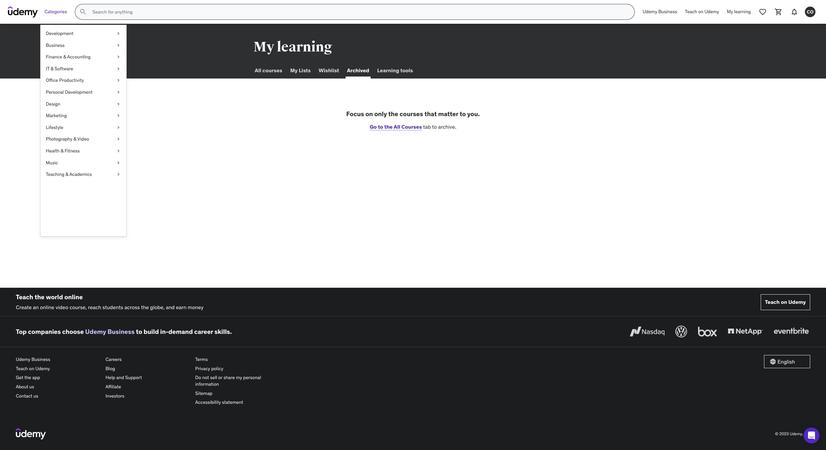 Task type: vqa. For each thing, say whether or not it's contained in the screenshot.
the rightmost and
yes



Task type: describe. For each thing, give the bounding box(es) containing it.
tools
[[401, 67, 413, 74]]

0 vertical spatial learning
[[735, 9, 752, 15]]

0 horizontal spatial teach on udemy
[[686, 9, 720, 15]]

my lists
[[290, 67, 311, 74]]

personal development
[[46, 89, 93, 95]]

globe,
[[150, 304, 165, 311]]

0 vertical spatial udemy business link
[[639, 4, 682, 20]]

fitness
[[65, 148, 80, 154]]

health & fitness link
[[41, 145, 126, 157]]

shopping cart with 0 items image
[[775, 8, 783, 16]]

teaching & academics
[[46, 171, 92, 177]]

& for software
[[51, 66, 54, 72]]

get the app link
[[16, 373, 100, 383]]

& for fitness
[[61, 148, 64, 154]]

marketing link
[[41, 110, 126, 122]]

categories
[[45, 9, 67, 15]]

xsmall image for finance & accounting
[[116, 54, 121, 60]]

video
[[56, 304, 68, 311]]

careers blog help and support affiliate investors
[[106, 357, 142, 399]]

get
[[16, 375, 23, 381]]

business link
[[41, 39, 126, 51]]

©
[[776, 431, 779, 436]]

1 horizontal spatial all
[[394, 123, 401, 130]]

marketing
[[46, 113, 67, 119]]

share
[[224, 375, 235, 381]]

only
[[375, 110, 387, 118]]

app
[[32, 375, 40, 381]]

sell
[[210, 375, 217, 381]]

Search for anything text field
[[91, 6, 627, 17]]

co link
[[803, 4, 819, 20]]

2 horizontal spatial teach on udemy link
[[761, 294, 811, 310]]

create
[[16, 304, 32, 311]]

0 vertical spatial us
[[29, 384, 34, 390]]

business inside udemy business teach on udemy get the app about us contact us
[[32, 357, 50, 362]]

blog
[[106, 366, 115, 372]]

the up the an
[[35, 293, 45, 301]]

that
[[425, 110, 437, 118]]

0 vertical spatial teach on udemy link
[[682, 4, 724, 20]]

matter
[[439, 110, 459, 118]]

about us link
[[16, 383, 100, 392]]

0 horizontal spatial my learning
[[254, 39, 332, 55]]

design link
[[41, 98, 126, 110]]

1 vertical spatial development
[[65, 89, 93, 95]]

1 horizontal spatial my learning
[[728, 9, 752, 15]]

1 vertical spatial learning
[[277, 39, 332, 55]]

personal development link
[[41, 86, 126, 98]]

design
[[46, 101, 60, 107]]

money
[[188, 304, 204, 311]]

it
[[46, 66, 50, 72]]

1 vertical spatial online
[[40, 304, 54, 311]]

2023
[[780, 431, 790, 436]]

xsmall image for lifestyle
[[116, 124, 121, 131]]

on inside udemy business teach on udemy get the app about us contact us
[[29, 366, 34, 372]]

lists
[[299, 67, 311, 74]]

go
[[370, 123, 377, 130]]

or
[[218, 375, 223, 381]]

xsmall image for development
[[116, 30, 121, 37]]

personal
[[243, 375, 261, 381]]

xsmall image for health & fitness
[[116, 148, 121, 154]]

tab
[[423, 123, 431, 130]]

the right only
[[389, 110, 399, 118]]

reach
[[88, 304, 101, 311]]

course,
[[70, 304, 87, 311]]

office
[[46, 77, 58, 83]]

an
[[33, 304, 39, 311]]

choose
[[62, 328, 84, 336]]

english button
[[765, 355, 811, 368]]

the down only
[[385, 123, 393, 130]]

small image
[[770, 359, 777, 365]]

teaching
[[46, 171, 64, 177]]

box image
[[697, 325, 719, 339]]

development link
[[41, 28, 126, 39]]

not
[[202, 375, 209, 381]]

business inside the udemy business 'link'
[[659, 9, 678, 15]]

archived link
[[346, 63, 371, 79]]

companies
[[28, 328, 61, 336]]

volkswagen image
[[675, 325, 689, 339]]

do
[[195, 375, 201, 381]]

xsmall image for marketing
[[116, 113, 121, 119]]

personal
[[46, 89, 64, 95]]

submit search image
[[79, 8, 87, 16]]

archived
[[347, 67, 370, 74]]

information
[[195, 381, 219, 387]]

music
[[46, 160, 58, 166]]

to left build
[[136, 328, 142, 336]]

xsmall image for photography & video
[[116, 136, 121, 143]]

in-
[[160, 328, 169, 336]]

& for academics
[[66, 171, 68, 177]]

privacy policy link
[[195, 364, 280, 373]]

my
[[236, 375, 242, 381]]

you.
[[468, 110, 480, 118]]

© 2023 udemy, inc.
[[776, 431, 811, 436]]

udemy,
[[790, 431, 804, 436]]

photography & video link
[[41, 133, 126, 145]]

video
[[77, 136, 89, 142]]

terms
[[195, 357, 208, 362]]

privacy
[[195, 366, 210, 372]]

world
[[46, 293, 63, 301]]

investors
[[106, 393, 124, 399]]

health & fitness
[[46, 148, 80, 154]]

it & software link
[[41, 63, 126, 75]]

lifestyle link
[[41, 122, 126, 133]]

xsmall image for music
[[116, 160, 121, 166]]

sitemap
[[195, 390, 213, 396]]

blog link
[[106, 364, 190, 373]]

focus
[[347, 110, 364, 118]]

0 vertical spatial courses
[[263, 67, 283, 74]]

xsmall image for business
[[116, 42, 121, 49]]

1 vertical spatial udemy image
[[16, 428, 46, 440]]

and inside careers blog help and support affiliate investors
[[116, 375, 124, 381]]

my for my learning link
[[728, 9, 734, 15]]

english
[[778, 358, 796, 365]]

policy
[[211, 366, 224, 372]]

software
[[55, 66, 73, 72]]



Task type: locate. For each thing, give the bounding box(es) containing it.
office productivity
[[46, 77, 84, 83]]

xsmall image for it & software
[[116, 66, 121, 72]]

udemy business
[[643, 9, 678, 15]]

about
[[16, 384, 28, 390]]

lifestyle
[[46, 124, 63, 130]]

1 vertical spatial my
[[254, 39, 274, 55]]

0 vertical spatial my
[[728, 9, 734, 15]]

0 vertical spatial all
[[255, 67, 262, 74]]

courses left my lists
[[263, 67, 283, 74]]

affiliate
[[106, 384, 121, 390]]

1 vertical spatial courses
[[400, 110, 424, 118]]

earn
[[176, 304, 187, 311]]

courses up courses
[[400, 110, 424, 118]]

& right finance
[[63, 54, 66, 60]]

0 horizontal spatial my
[[254, 39, 274, 55]]

go to the all courses tab to archive.
[[370, 123, 457, 130]]

1 vertical spatial us
[[33, 393, 38, 399]]

0 horizontal spatial courses
[[263, 67, 283, 74]]

students
[[103, 304, 123, 311]]

1 xsmall image from the top
[[116, 30, 121, 37]]

xsmall image inside business link
[[116, 42, 121, 49]]

0 vertical spatial my learning
[[728, 9, 752, 15]]

1 horizontal spatial teach on udemy
[[766, 299, 807, 305]]

1 horizontal spatial courses
[[400, 110, 424, 118]]

5 xsmall image from the top
[[116, 124, 121, 131]]

do not sell or share my personal information button
[[195, 373, 280, 389]]

netapp image
[[727, 325, 765, 339]]

0 horizontal spatial online
[[40, 304, 54, 311]]

online up course,
[[64, 293, 83, 301]]

xsmall image
[[116, 42, 121, 49], [116, 66, 121, 72], [116, 77, 121, 84], [116, 113, 121, 119], [116, 171, 121, 178]]

learning left the wishlist icon
[[735, 9, 752, 15]]

0 horizontal spatial all
[[255, 67, 262, 74]]

top
[[16, 328, 27, 336]]

7 xsmall image from the top
[[116, 148, 121, 154]]

all
[[255, 67, 262, 74], [394, 123, 401, 130]]

xsmall image for office productivity
[[116, 77, 121, 84]]

0 vertical spatial udemy image
[[8, 6, 38, 17]]

teach inside udemy business teach on udemy get the app about us contact us
[[16, 366, 28, 372]]

3 xsmall image from the top
[[116, 77, 121, 84]]

my learning left the wishlist icon
[[728, 9, 752, 15]]

health
[[46, 148, 60, 154]]

archive.
[[438, 123, 457, 130]]

wishlist
[[319, 67, 339, 74]]

my for my lists link
[[290, 67, 298, 74]]

accessibility
[[195, 399, 221, 405]]

productivity
[[59, 77, 84, 83]]

xsmall image inside music link
[[116, 160, 121, 166]]

wishlist image
[[759, 8, 767, 16]]

terms privacy policy do not sell or share my personal information sitemap accessibility statement
[[195, 357, 261, 405]]

us right about
[[29, 384, 34, 390]]

1 xsmall image from the top
[[116, 42, 121, 49]]

& left video
[[74, 136, 76, 142]]

across
[[125, 304, 140, 311]]

xsmall image inside office productivity link
[[116, 77, 121, 84]]

1 horizontal spatial online
[[64, 293, 83, 301]]

0 vertical spatial development
[[46, 30, 73, 36]]

nasdaq image
[[629, 325, 667, 339]]

udemy business link
[[639, 4, 682, 20], [85, 328, 135, 336], [16, 355, 100, 364]]

udemy business teach on udemy get the app about us contact us
[[16, 357, 50, 399]]

xsmall image inside the development link
[[116, 30, 121, 37]]

the right get
[[24, 375, 31, 381]]

skills.
[[215, 328, 232, 336]]

my
[[728, 9, 734, 15], [254, 39, 274, 55], [290, 67, 298, 74]]

1 vertical spatial my learning
[[254, 39, 332, 55]]

xsmall image inside teaching & academics link
[[116, 171, 121, 178]]

& right 'it'
[[51, 66, 54, 72]]

business inside business link
[[46, 42, 65, 48]]

teach inside "teach the world online create an online video course, reach students across the globe, and earn money"
[[16, 293, 33, 301]]

xsmall image inside lifestyle "link"
[[116, 124, 121, 131]]

development down office productivity link
[[65, 89, 93, 95]]

investors link
[[106, 392, 190, 401]]

1 vertical spatial teach on udemy
[[766, 299, 807, 305]]

finance
[[46, 54, 62, 60]]

eventbrite image
[[773, 325, 811, 339]]

learning
[[377, 67, 400, 74]]

5 xsmall image from the top
[[116, 171, 121, 178]]

learning tools
[[377, 67, 413, 74]]

learning tools link
[[376, 63, 415, 79]]

1 vertical spatial teach on udemy link
[[761, 294, 811, 310]]

2 xsmall image from the top
[[116, 66, 121, 72]]

all inside all courses link
[[255, 67, 262, 74]]

8 xsmall image from the top
[[116, 160, 121, 166]]

xsmall image for design
[[116, 101, 121, 107]]

xsmall image inside health & fitness link
[[116, 148, 121, 154]]

xsmall image
[[116, 30, 121, 37], [116, 54, 121, 60], [116, 89, 121, 96], [116, 101, 121, 107], [116, 124, 121, 131], [116, 136, 121, 143], [116, 148, 121, 154], [116, 160, 121, 166]]

0 horizontal spatial and
[[116, 375, 124, 381]]

accessibility statement link
[[195, 398, 280, 407]]

1 horizontal spatial and
[[166, 304, 175, 311]]

6 xsmall image from the top
[[116, 136, 121, 143]]

us right 'contact'
[[33, 393, 38, 399]]

my learning link
[[724, 4, 755, 20]]

teach on udemy
[[686, 9, 720, 15], [766, 299, 807, 305]]

photography & video
[[46, 136, 89, 142]]

xsmall image inside finance & accounting link
[[116, 54, 121, 60]]

4 xsmall image from the top
[[116, 113, 121, 119]]

careers
[[106, 357, 122, 362]]

terms link
[[195, 355, 280, 364]]

xsmall image inside it & software link
[[116, 66, 121, 72]]

3 xsmall image from the top
[[116, 89, 121, 96]]

courses
[[402, 123, 422, 130]]

xsmall image inside "design" link
[[116, 101, 121, 107]]

accounting
[[67, 54, 91, 60]]

my lists link
[[289, 63, 312, 79]]

on
[[699, 9, 704, 15], [366, 110, 373, 118], [782, 299, 788, 305], [29, 366, 34, 372]]

0 vertical spatial and
[[166, 304, 175, 311]]

categories button
[[41, 4, 71, 20]]

udemy image
[[8, 6, 38, 17], [16, 428, 46, 440]]

0 vertical spatial teach on udemy
[[686, 9, 720, 15]]

build
[[144, 328, 159, 336]]

and
[[166, 304, 175, 311], [116, 375, 124, 381]]

the
[[389, 110, 399, 118], [385, 123, 393, 130], [35, 293, 45, 301], [141, 304, 149, 311], [24, 375, 31, 381]]

1 horizontal spatial my
[[290, 67, 298, 74]]

4 xsmall image from the top
[[116, 101, 121, 107]]

wishlist link
[[318, 63, 341, 79]]

xsmall image for personal development
[[116, 89, 121, 96]]

contact us link
[[16, 392, 100, 401]]

0 horizontal spatial teach on udemy link
[[16, 364, 100, 373]]

statement
[[222, 399, 243, 405]]

photography
[[46, 136, 72, 142]]

online right the an
[[40, 304, 54, 311]]

xsmall image inside photography & video link
[[116, 136, 121, 143]]

affiliate link
[[106, 383, 190, 392]]

courses
[[263, 67, 283, 74], [400, 110, 424, 118]]

1 vertical spatial and
[[116, 375, 124, 381]]

2 horizontal spatial my
[[728, 9, 734, 15]]

top companies choose udemy business to build in-demand career skills.
[[16, 328, 232, 336]]

learning up lists
[[277, 39, 332, 55]]

my learning up my lists
[[254, 39, 332, 55]]

the left globe,
[[141, 304, 149, 311]]

contact
[[16, 393, 32, 399]]

2 vertical spatial teach on udemy link
[[16, 364, 100, 373]]

2 vertical spatial udemy business link
[[16, 355, 100, 364]]

xsmall image inside marketing link
[[116, 113, 121, 119]]

xsmall image inside the 'personal development' link
[[116, 89, 121, 96]]

and left earn
[[166, 304, 175, 311]]

sitemap link
[[195, 389, 280, 398]]

to right go
[[378, 123, 383, 130]]

inc.
[[805, 431, 811, 436]]

0 horizontal spatial learning
[[277, 39, 332, 55]]

notifications image
[[791, 8, 799, 16]]

focus on only the courses that matter to you.
[[347, 110, 480, 118]]

my up all courses
[[254, 39, 274, 55]]

teach the world online create an online video course, reach students across the globe, and earn money
[[16, 293, 204, 311]]

0 vertical spatial online
[[64, 293, 83, 301]]

teaching & academics link
[[41, 169, 126, 180]]

it & software
[[46, 66, 73, 72]]

& right teaching
[[66, 171, 68, 177]]

the inside udemy business teach on udemy get the app about us contact us
[[24, 375, 31, 381]]

teach on udemy link
[[682, 4, 724, 20], [761, 294, 811, 310], [16, 364, 100, 373]]

2 xsmall image from the top
[[116, 54, 121, 60]]

xsmall image for teaching & academics
[[116, 171, 121, 178]]

learning
[[735, 9, 752, 15], [277, 39, 332, 55]]

my left lists
[[290, 67, 298, 74]]

and inside "teach the world online create an online video course, reach students across the globe, and earn money"
[[166, 304, 175, 311]]

help
[[106, 375, 115, 381]]

to left the you. at top
[[460, 110, 466, 118]]

1 vertical spatial udemy business link
[[85, 328, 135, 336]]

to right the tab
[[432, 123, 437, 130]]

development down categories dropdown button
[[46, 30, 73, 36]]

help and support link
[[106, 373, 190, 383]]

& for video
[[74, 136, 76, 142]]

1 vertical spatial all
[[394, 123, 401, 130]]

1 horizontal spatial learning
[[735, 9, 752, 15]]

career
[[194, 328, 213, 336]]

& right health
[[61, 148, 64, 154]]

2 vertical spatial my
[[290, 67, 298, 74]]

& for accounting
[[63, 54, 66, 60]]

my left the wishlist icon
[[728, 9, 734, 15]]

and right help
[[116, 375, 124, 381]]

careers link
[[106, 355, 190, 364]]

business
[[659, 9, 678, 15], [46, 42, 65, 48], [108, 328, 135, 336], [32, 357, 50, 362]]

1 horizontal spatial teach on udemy link
[[682, 4, 724, 20]]



